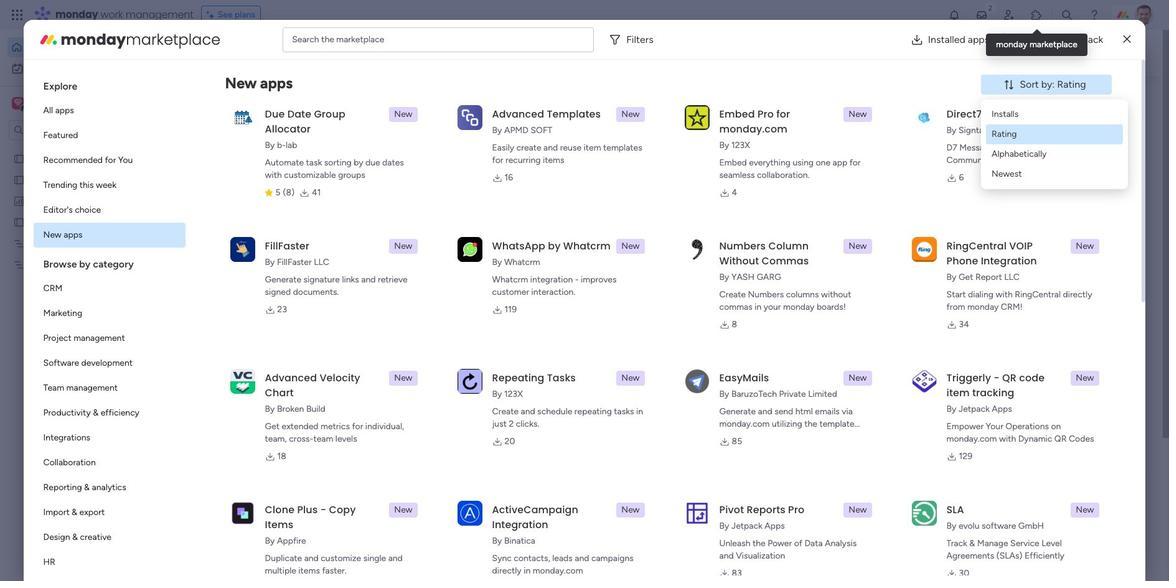 Task type: vqa. For each thing, say whether or not it's contained in the screenshot.
options Image
no



Task type: describe. For each thing, give the bounding box(es) containing it.
2 check circle image from the top
[[945, 133, 953, 142]]

2 heading from the top
[[33, 248, 185, 276]]

help center element
[[926, 513, 1113, 563]]

0 vertical spatial public board image
[[13, 174, 25, 186]]

1 vertical spatial public board image
[[245, 380, 259, 393]]

1 circle o image from the top
[[945, 165, 953, 174]]

2 terry turtle image from the top
[[259, 557, 284, 581]]

0 horizontal spatial monday marketplace image
[[38, 30, 58, 49]]

quick search results list box
[[230, 116, 896, 434]]

v2 user feedback image
[[936, 46, 946, 60]]

circle o image
[[945, 149, 953, 158]]

v2 bolt switch image
[[1033, 46, 1041, 60]]

close recently visited image
[[230, 101, 245, 116]]

search everything image
[[1061, 9, 1073, 21]]

1 workspace image from the left
[[12, 96, 24, 110]]

1 check circle image from the top
[[945, 117, 953, 126]]

menu menu
[[986, 105, 1123, 184]]

select product image
[[11, 9, 24, 21]]

invite members image
[[1003, 9, 1015, 21]]

component image
[[685, 247, 696, 258]]

terry turtle image
[[1134, 5, 1154, 25]]



Task type: locate. For each thing, give the bounding box(es) containing it.
2 component image from the left
[[465, 247, 476, 258]]

1 horizontal spatial dapulse x slim image
[[1123, 32, 1131, 47]]

see plans image
[[206, 8, 218, 22]]

monday marketplace image
[[1030, 9, 1043, 21], [38, 30, 58, 49]]

1 vertical spatial circle o image
[[945, 180, 953, 190]]

public board image
[[13, 153, 25, 164], [13, 216, 25, 228], [245, 227, 259, 241], [465, 227, 479, 241]]

0 vertical spatial check circle image
[[945, 117, 953, 126]]

add to favorites image
[[642, 228, 655, 240]]

2 image
[[985, 1, 996, 15]]

app logo image
[[230, 105, 255, 130], [457, 105, 482, 130], [684, 105, 709, 130], [912, 105, 937, 130], [230, 237, 255, 262], [457, 237, 482, 262], [684, 237, 709, 262], [912, 237, 937, 262], [230, 369, 255, 394], [457, 369, 482, 394], [684, 369, 709, 394], [912, 369, 937, 394], [230, 501, 255, 526], [457, 501, 482, 526], [684, 501, 709, 526], [912, 501, 937, 526]]

public dashboard image inside the quick search results list box
[[685, 227, 698, 241]]

1 terry turtle image from the top
[[259, 512, 284, 537]]

0 horizontal spatial component image
[[245, 247, 256, 258]]

notifications image
[[948, 9, 960, 21]]

workspace selection element
[[12, 96, 104, 112]]

0 vertical spatial circle o image
[[945, 165, 953, 174]]

1 vertical spatial terry turtle image
[[259, 557, 284, 581]]

1 horizontal spatial component image
[[465, 247, 476, 258]]

list box
[[33, 70, 185, 581], [0, 145, 159, 443]]

1 horizontal spatial public dashboard image
[[685, 227, 698, 241]]

1 horizontal spatial public board image
[[245, 380, 259, 393]]

0 horizontal spatial dapulse x slim image
[[1094, 90, 1109, 105]]

0 vertical spatial public dashboard image
[[13, 195, 25, 207]]

1 vertical spatial heading
[[33, 248, 185, 276]]

0 vertical spatial terry turtle image
[[259, 512, 284, 537]]

heading
[[33, 70, 185, 98], [33, 248, 185, 276]]

1 heading from the top
[[33, 70, 185, 98]]

update feed image
[[975, 9, 988, 21]]

1 horizontal spatial monday marketplace image
[[1030, 9, 1043, 21]]

add to favorites image
[[862, 228, 875, 240]]

terry turtle image
[[259, 512, 284, 537], [259, 557, 284, 581]]

circle o image
[[945, 165, 953, 174], [945, 180, 953, 190]]

0 vertical spatial dapulse x slim image
[[1123, 32, 1131, 47]]

1 vertical spatial monday marketplace image
[[38, 30, 58, 49]]

0 horizontal spatial public board image
[[13, 174, 25, 186]]

workspace image
[[12, 96, 24, 110], [14, 96, 22, 110]]

public board image
[[13, 174, 25, 186], [245, 380, 259, 393]]

2 circle o image from the top
[[945, 180, 953, 190]]

0 horizontal spatial public dashboard image
[[13, 195, 25, 207]]

2 workspace image from the left
[[14, 96, 22, 110]]

check circle image
[[945, 117, 953, 126], [945, 133, 953, 142]]

templates image image
[[937, 250, 1102, 336]]

1 vertical spatial public dashboard image
[[685, 227, 698, 241]]

1 component image from the left
[[245, 247, 256, 258]]

component image
[[245, 247, 256, 258], [465, 247, 476, 258]]

dapulse x slim image
[[1123, 32, 1131, 47], [1094, 90, 1109, 105]]

option
[[7, 37, 151, 57], [7, 59, 151, 78], [33, 98, 185, 123], [33, 123, 185, 148], [0, 147, 159, 150], [33, 148, 185, 173], [33, 173, 185, 198], [33, 198, 185, 223], [33, 223, 185, 248], [33, 276, 185, 301], [33, 301, 185, 326], [33, 326, 185, 351], [33, 351, 185, 376], [33, 376, 185, 401], [33, 401, 185, 426], [33, 426, 185, 451], [33, 451, 185, 476], [33, 476, 185, 500], [33, 500, 185, 525], [33, 525, 185, 550], [33, 550, 185, 575]]

1 vertical spatial dapulse x slim image
[[1094, 90, 1109, 105]]

Search in workspace field
[[26, 123, 104, 137]]

help image
[[1088, 9, 1101, 21]]

0 vertical spatial monday marketplace image
[[1030, 9, 1043, 21]]

1 vertical spatial check circle image
[[945, 133, 953, 142]]

public dashboard image
[[13, 195, 25, 207], [685, 227, 698, 241]]

0 vertical spatial heading
[[33, 70, 185, 98]]



